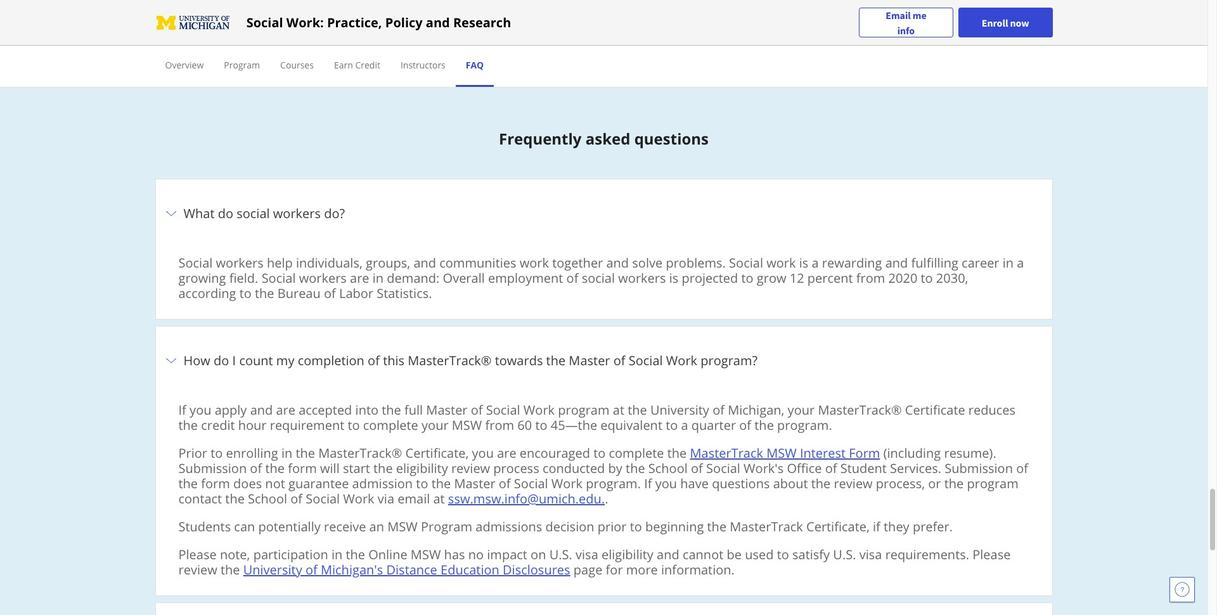 Task type: vqa. For each thing, say whether or not it's contained in the screenshot.
Help Center icon
yes



Task type: describe. For each thing, give the bounding box(es) containing it.
office
[[787, 460, 822, 477]]

the right or
[[945, 475, 964, 492]]

resume).
[[945, 445, 997, 462]]

to right 60
[[536, 417, 548, 434]]

master inside (including resume). submission of the form will start the eligibility review process conducted by the school of social work's office of student services. submission of the form does not guarantee admission to the master of social work program. if you have questions about the review process, or the program contact the school of social work via email at
[[454, 475, 496, 492]]

to up start
[[348, 417, 360, 434]]

the up prior in the left bottom of the page
[[179, 417, 198, 434]]

complete inside if you apply and are accepted into the full master of social work program at the university of michigan, your mastertrack® certificate reduces the credit hour requirement to complete your msw from 60 to 45—the equivalent to a quarter of the program.
[[363, 417, 418, 434]]

process,
[[876, 475, 925, 492]]

more
[[626, 561, 658, 579]]

the down can
[[221, 561, 240, 579]]

count
[[239, 352, 273, 369]]

services.
[[891, 460, 942, 477]]

you inside if you apply and are accepted into the full master of social work program at the university of michigan, your mastertrack® certificate reduces the credit hour requirement to complete your msw from 60 to 45—the equivalent to a quarter of the program.
[[190, 402, 212, 419]]

how do i count my completion of this mastertrack® towards the master of social work program? button
[[163, 334, 1045, 388]]

accepted
[[299, 402, 352, 419]]

the down prior in the left bottom of the page
[[179, 475, 198, 492]]

questions inside (including resume). submission of the form will start the eligibility review process conducted by the school of social work's office of student services. submission of the form does not guarantee admission to the master of social work program. if you have questions about the review process, or the program contact the school of social work via email at
[[712, 475, 770, 492]]

if you apply and are accepted into the full master of social work program at the university of michigan, your mastertrack® certificate reduces the credit hour requirement to complete your msw from 60 to 45—the equivalent to a quarter of the program.
[[179, 402, 1016, 434]]

participation
[[253, 546, 328, 563]]

the down how do i count my completion of this mastertrack® towards the master of social work program? dropdown button
[[628, 402, 647, 419]]

and left 'solve'
[[607, 254, 629, 272]]

michigan's
[[321, 561, 383, 579]]

of right employment
[[567, 270, 579, 287]]

at inside if you apply and are accepted into the full master of social work program at the university of michigan, your mastertrack® certificate reduces the credit hour requirement to complete your msw from 60 to 45—the equivalent to a quarter of the program.
[[613, 402, 625, 419]]

by
[[609, 460, 623, 477]]

do for how
[[214, 352, 229, 369]]

how do i count my completion of this mastertrack® towards the master of social work program?
[[184, 352, 758, 369]]

and up statistics.
[[414, 254, 436, 272]]

2 vertical spatial are
[[497, 445, 517, 462]]

groups,
[[366, 254, 410, 272]]

2 horizontal spatial review
[[834, 475, 873, 492]]

0 horizontal spatial your
[[422, 417, 449, 434]]

(including resume). submission of the form will start the eligibility review process conducted by the school of social work's office of student services. submission of the form does not guarantee admission to the master of social work program. if you have questions about the review process, or the program contact the school of social work via email at
[[179, 445, 1029, 508]]

admissions
[[476, 518, 543, 535]]

student
[[841, 460, 887, 477]]

prior
[[598, 518, 627, 535]]

social inside dropdown button
[[237, 205, 270, 222]]

please note, participation in the online msw has no impact on u.s. visa eligibility and cannot be used to satisfy u.s. visa requirements. please review the
[[179, 546, 1011, 579]]

of left not
[[250, 460, 262, 477]]

at inside (including resume). submission of the form will start the eligibility review process conducted by the school of social work's office of student services. submission of the form does not guarantee admission to the master of social work program. if you have questions about the review process, or the program contact the school of social work via email at
[[433, 490, 445, 508]]

of left michigan,
[[713, 402, 725, 419]]

2 visa from the left
[[860, 546, 883, 563]]

students
[[179, 518, 231, 535]]

for
[[606, 561, 623, 579]]

overall
[[443, 270, 485, 287]]

master inside dropdown button
[[569, 352, 610, 369]]

about
[[774, 475, 808, 492]]

chevron right image
[[163, 206, 179, 222]]

msw up the about
[[767, 445, 797, 462]]

what do social workers do?
[[184, 205, 345, 222]]

impact
[[487, 546, 528, 563]]

projected
[[682, 270, 738, 287]]

they
[[884, 518, 910, 535]]

what do social workers do? button
[[163, 187, 1045, 241]]

credit
[[201, 417, 235, 434]]

field.
[[229, 270, 258, 287]]

demand:
[[387, 270, 440, 287]]

guarantee
[[289, 475, 349, 492]]

fulfilling
[[912, 254, 959, 272]]

to left the grow
[[742, 270, 754, 287]]

of right 'resume).'
[[1017, 460, 1029, 477]]

2030,
[[937, 270, 969, 287]]

satisfy
[[793, 546, 830, 563]]

apply
[[215, 402, 247, 419]]

0 horizontal spatial mastertrack®
[[318, 445, 402, 462]]

contact
[[179, 490, 222, 508]]

collapsed list
[[155, 179, 1053, 615]]

list item containing what do social workers do?
[[155, 179, 1053, 327]]

ssw.msw.info@umich.edu.
[[448, 490, 605, 508]]

to right equivalent
[[666, 417, 678, 434]]

career
[[962, 254, 1000, 272]]

statistics.
[[377, 285, 432, 302]]

enroll now
[[982, 16, 1030, 29]]

0 horizontal spatial university
[[243, 561, 302, 579]]

certificate
[[906, 402, 966, 419]]

of right not
[[291, 490, 303, 508]]

ssw.msw.info@umich.edu. .
[[448, 490, 609, 508]]

program inside certificate menu element
[[224, 59, 260, 71]]

i
[[233, 352, 236, 369]]

list item containing how do i count my completion of this mastertrack® towards the master of social work program?
[[155, 326, 1053, 603]]

program inside (including resume). submission of the form will start the eligibility review process conducted by the school of social work's office of student services. submission of the form does not guarantee admission to the master of social work program. if you have questions about the review process, or the program contact the school of social work via email at
[[968, 475, 1019, 492]]

and left fulfilling on the right top of the page
[[886, 254, 908, 272]]

the down receive
[[346, 546, 365, 563]]

do?
[[324, 205, 345, 222]]

social work: practice, policy and research
[[247, 14, 511, 31]]

on
[[531, 546, 546, 563]]

encouraged
[[520, 445, 590, 462]]

1 horizontal spatial a
[[812, 254, 819, 272]]

1 horizontal spatial is
[[800, 254, 809, 272]]

instructors link
[[401, 59, 446, 71]]

do for what
[[218, 205, 233, 222]]

the right the about
[[812, 475, 831, 492]]

work:
[[287, 14, 324, 31]]

decision
[[546, 518, 595, 535]]

program?
[[701, 352, 758, 369]]

to left by
[[594, 445, 606, 462]]

start
[[343, 460, 370, 477]]

the inside social workers help individuals, groups, and communities work together and solve problems. social work is a rewarding and fulfilling career in a growing field. social workers are in demand: overall employment of social workers is projected to grow 12 percent from 2020 to 2030, according to the bureau of labor statistics.
[[255, 285, 274, 302]]

according
[[179, 285, 236, 302]]

disclosures
[[503, 561, 571, 579]]

program inside if you apply and are accepted into the full master of social work program at the university of michigan, your mastertrack® certificate reduces the credit hour requirement to complete your msw from 60 to 45—the equivalent to a quarter of the program.
[[558, 402, 610, 419]]

problems.
[[666, 254, 726, 272]]

to right prior in the left bottom of the page
[[211, 445, 223, 462]]

how
[[184, 352, 211, 369]]

social inside social workers help individuals, groups, and communities work together and solve problems. social work is a rewarding and fulfilling career in a growing field. social workers are in demand: overall employment of social workers is projected to grow 12 percent from 2020 to 2030, according to the bureau of labor statistics.
[[582, 270, 615, 287]]

work down encouraged
[[552, 475, 583, 492]]

in inside please note, participation in the online msw has no impact on u.s. visa eligibility and cannot be used to satisfy u.s. visa requirements. please review the
[[332, 546, 343, 563]]

me
[[913, 9, 927, 21]]

if inside (including resume). submission of the form will start the eligibility review process conducted by the school of social work's office of student services. submission of the form does not guarantee admission to the master of social work program. if you have questions about the review process, or the program contact the school of social work via email at
[[645, 475, 652, 492]]

frequently
[[499, 128, 582, 149]]

12
[[790, 270, 805, 287]]

process
[[494, 460, 540, 477]]

mastertrack® inside dropdown button
[[408, 352, 492, 369]]

the down requirement
[[296, 445, 315, 462]]

have
[[681, 475, 709, 492]]

(including
[[884, 445, 941, 462]]

research
[[453, 14, 511, 31]]

and right policy
[[426, 14, 450, 31]]

mastertrack for certificate,
[[730, 518, 804, 535]]

social inside if you apply and are accepted into the full master of social work program at the university of michigan, your mastertrack® certificate reduces the credit hour requirement to complete your msw from 60 to 45—the equivalent to a quarter of the program.
[[486, 402, 520, 419]]

an
[[370, 518, 384, 535]]

email me info button
[[859, 7, 954, 38]]

potentially
[[258, 518, 321, 535]]

university of michigan's distance education disclosures page for more information.
[[243, 561, 735, 579]]

cannot
[[683, 546, 724, 563]]

the up have
[[668, 445, 687, 462]]

to right according on the top left of page
[[240, 285, 252, 302]]

equivalent
[[601, 417, 663, 434]]

social workers help individuals, groups, and communities work together and solve problems. social work is a rewarding and fulfilling career in a growing field. social workers are in demand: overall employment of social workers is projected to grow 12 percent from 2020 to 2030, according to the bureau of labor statistics.
[[179, 254, 1025, 302]]

ssw.msw.info@umich.edu. link
[[448, 490, 605, 508]]

1 submission from the left
[[179, 460, 247, 477]]

of down how do i count my completion of this mastertrack® towards the master of social work program?
[[471, 402, 483, 419]]

certificate menu element
[[155, 46, 1053, 87]]

not
[[265, 475, 285, 492]]

enroll now button
[[959, 8, 1053, 37]]

prior to enrolling in the mastertrack® certificate, you are encouraged to complete the mastertrack msw interest form
[[179, 445, 881, 462]]

help
[[267, 254, 293, 272]]

if
[[873, 518, 881, 535]]

msw right an
[[388, 518, 418, 535]]

to inside (including resume). submission of the form will start the eligibility review process conducted by the school of social work's office of student services. submission of the form does not guarantee admission to the master of social work program. if you have questions about the review process, or the program contact the school of social work via email at
[[416, 475, 428, 492]]

employment
[[488, 270, 563, 287]]

are inside if you apply and are accepted into the full master of social work program at the university of michigan, your mastertrack® certificate reduces the credit hour requirement to complete your msw from 60 to 45—the equivalent to a quarter of the program.
[[276, 402, 296, 419]]

full
[[405, 402, 423, 419]]

can
[[234, 518, 255, 535]]

has
[[444, 546, 465, 563]]



Task type: locate. For each thing, give the bounding box(es) containing it.
review inside please note, participation in the online msw has no impact on u.s. visa eligibility and cannot be used to satisfy u.s. visa requirements. please review the
[[179, 561, 217, 579]]

michigan,
[[728, 402, 785, 419]]

of right the quarter
[[740, 417, 752, 434]]

eligibility down prior
[[602, 546, 654, 563]]

form left will
[[288, 460, 317, 477]]

enrolling
[[226, 445, 278, 462]]

overview link
[[165, 59, 204, 71]]

complete up start
[[363, 417, 418, 434]]

of
[[567, 270, 579, 287], [324, 285, 336, 302], [368, 352, 380, 369], [614, 352, 626, 369], [471, 402, 483, 419], [713, 402, 725, 419], [740, 417, 752, 434], [250, 460, 262, 477], [691, 460, 703, 477], [826, 460, 838, 477], [1017, 460, 1029, 477], [499, 475, 511, 492], [291, 490, 303, 508], [306, 561, 318, 579]]

the right start
[[374, 460, 393, 477]]

program left courses
[[224, 59, 260, 71]]

towards
[[495, 352, 543, 369]]

1 horizontal spatial from
[[857, 270, 886, 287]]

a right career at the top of page
[[1018, 254, 1025, 272]]

is
[[800, 254, 809, 272], [670, 270, 679, 287]]

master up 'admissions'
[[454, 475, 496, 492]]

1 please from the left
[[179, 546, 217, 563]]

growing
[[179, 270, 226, 287]]

to right via
[[416, 475, 428, 492]]

university inside if you apply and are accepted into the full master of social work program at the university of michigan, your mastertrack® certificate reduces the credit hour requirement to complete your msw from 60 to 45—the equivalent to a quarter of the program.
[[651, 402, 710, 419]]

0 horizontal spatial program
[[558, 402, 610, 419]]

0 vertical spatial master
[[569, 352, 610, 369]]

msw inside please note, participation in the online msw has no impact on u.s. visa eligibility and cannot be used to satisfy u.s. visa requirements. please review the
[[411, 546, 441, 563]]

university of michigan image
[[155, 12, 231, 33]]

social inside dropdown button
[[629, 352, 663, 369]]

certificate,
[[406, 445, 469, 462], [807, 518, 870, 535]]

be
[[727, 546, 742, 563]]

1 horizontal spatial questions
[[712, 475, 770, 492]]

0 horizontal spatial submission
[[179, 460, 247, 477]]

1 vertical spatial certificate,
[[807, 518, 870, 535]]

completion
[[298, 352, 365, 369]]

individuals,
[[296, 254, 363, 272]]

of left labor
[[324, 285, 336, 302]]

2 vertical spatial master
[[454, 475, 496, 492]]

2 vertical spatial mastertrack®
[[318, 445, 402, 462]]

the right by
[[626, 460, 645, 477]]

email
[[398, 490, 430, 508]]

school up potentially
[[248, 490, 287, 508]]

mastertrack® up admission
[[318, 445, 402, 462]]

of left michigan's
[[306, 561, 318, 579]]

1 horizontal spatial submission
[[945, 460, 1013, 477]]

0 horizontal spatial is
[[670, 270, 679, 287]]

faq link
[[466, 59, 484, 71]]

the up cannot
[[708, 518, 727, 535]]

into
[[356, 402, 379, 419]]

2 list item from the top
[[155, 326, 1053, 603]]

1 horizontal spatial review
[[452, 460, 490, 477]]

program. inside (including resume). submission of the form will start the eligibility review process conducted by the school of social work's office of student services. submission of the form does not guarantee admission to the master of social work program. if you have questions about the review process, or the program contact the school of social work via email at
[[586, 475, 641, 492]]

work left together on the top of page
[[520, 254, 549, 272]]

1 vertical spatial university
[[243, 561, 302, 579]]

online
[[369, 546, 408, 563]]

solve
[[633, 254, 663, 272]]

1 vertical spatial if
[[645, 475, 652, 492]]

of down "prior to enrolling in the mastertrack® certificate, you are encouraged to complete the mastertrack msw interest form"
[[499, 475, 511, 492]]

mastertrack® up form
[[818, 402, 902, 419]]

1 list item from the top
[[155, 179, 1053, 327]]

school
[[649, 460, 688, 477], [248, 490, 287, 508]]

do left i
[[214, 352, 229, 369]]

chevron right image
[[163, 353, 179, 369]]

work up "prior to enrolling in the mastertrack® certificate, you are encouraged to complete the mastertrack msw interest form"
[[524, 402, 555, 419]]

0 vertical spatial program
[[558, 402, 610, 419]]

if inside if you apply and are accepted into the full master of social work program at the university of michigan, your mastertrack® certificate reduces the credit hour requirement to complete your msw from 60 to 45—the equivalent to a quarter of the program.
[[179, 402, 186, 419]]

requirement
[[270, 417, 345, 434]]

msw
[[452, 417, 482, 434], [767, 445, 797, 462], [388, 518, 418, 535], [411, 546, 441, 563]]

submission
[[179, 460, 247, 477], [945, 460, 1013, 477]]

work left "program?" at the right
[[666, 352, 698, 369]]

complete down equivalent
[[609, 445, 664, 462]]

information.
[[662, 561, 735, 579]]

master right full
[[426, 402, 468, 419]]

mastertrack®
[[408, 352, 492, 369], [818, 402, 902, 419], [318, 445, 402, 462]]

0 vertical spatial at
[[613, 402, 625, 419]]

1 vertical spatial school
[[248, 490, 287, 508]]

1 horizontal spatial u.s.
[[834, 546, 857, 563]]

1 horizontal spatial at
[[613, 402, 625, 419]]

.
[[605, 490, 609, 508]]

eligibility inside (including resume). submission of the form will start the eligibility review process conducted by the school of social work's office of student services. submission of the form does not guarantee admission to the master of social work program. if you have questions about the review process, or the program contact the school of social work via email at
[[396, 460, 448, 477]]

1 horizontal spatial form
[[288, 460, 317, 477]]

of down the quarter
[[691, 460, 703, 477]]

0 horizontal spatial questions
[[635, 128, 709, 149]]

used
[[745, 546, 774, 563]]

and inside please note, participation in the online msw has no impact on u.s. visa eligibility and cannot be used to satisfy u.s. visa requirements. please review the
[[657, 546, 680, 563]]

and
[[426, 14, 450, 31], [414, 254, 436, 272], [607, 254, 629, 272], [886, 254, 908, 272], [250, 402, 273, 419], [657, 546, 680, 563]]

0 horizontal spatial at
[[433, 490, 445, 508]]

0 horizontal spatial a
[[681, 417, 689, 434]]

from inside social workers help individuals, groups, and communities work together and solve problems. social work is a rewarding and fulfilling career in a growing field. social workers are in demand: overall employment of social workers is projected to grow 12 percent from 2020 to 2030, according to the bureau of labor statistics.
[[857, 270, 886, 287]]

or
[[929, 475, 942, 492]]

msw left the has
[[411, 546, 441, 563]]

0 horizontal spatial program
[[224, 59, 260, 71]]

0 horizontal spatial certificate,
[[406, 445, 469, 462]]

do inside dropdown button
[[214, 352, 229, 369]]

program
[[558, 402, 610, 419], [968, 475, 1019, 492]]

to inside please note, participation in the online msw has no impact on u.s. visa eligibility and cannot be used to satisfy u.s. visa requirements. please review the
[[777, 546, 790, 563]]

from inside if you apply and are accepted into the full master of social work program at the university of michigan, your mastertrack® certificate reduces the credit hour requirement to complete your msw from 60 to 45—the equivalent to a quarter of the program.
[[486, 417, 514, 434]]

now
[[1011, 16, 1030, 29]]

1 vertical spatial program
[[421, 518, 473, 535]]

0 vertical spatial questions
[[635, 128, 709, 149]]

1 horizontal spatial university
[[651, 402, 710, 419]]

the right the email
[[432, 475, 451, 492]]

conducted
[[543, 460, 605, 477]]

1 horizontal spatial eligibility
[[602, 546, 654, 563]]

the left full
[[382, 402, 401, 419]]

distance
[[387, 561, 438, 579]]

in down receive
[[332, 546, 343, 563]]

0 vertical spatial mastertrack®
[[408, 352, 492, 369]]

the up can
[[225, 490, 245, 508]]

0 horizontal spatial u.s.
[[550, 546, 573, 563]]

certificate, down full
[[406, 445, 469, 462]]

program link
[[224, 59, 260, 71]]

1 vertical spatial mastertrack®
[[818, 402, 902, 419]]

mastertrack for msw
[[690, 445, 764, 462]]

work's
[[744, 460, 784, 477]]

1 vertical spatial are
[[276, 402, 296, 419]]

a inside if you apply and are accepted into the full master of social work program at the university of michigan, your mastertrack® certificate reduces the credit hour requirement to complete your msw from 60 to 45—the equivalent to a quarter of the program.
[[681, 417, 689, 434]]

of right office
[[826, 460, 838, 477]]

msw inside if you apply and are accepted into the full master of social work program at the university of michigan, your mastertrack® certificate reduces the credit hour requirement to complete your msw from 60 to 45—the equivalent to a quarter of the program.
[[452, 417, 482, 434]]

instructors
[[401, 59, 446, 71]]

visa left for
[[576, 546, 599, 563]]

and inside if you apply and are accepted into the full master of social work program at the university of michigan, your mastertrack® certificate reduces the credit hour requirement to complete your msw from 60 to 45—the equivalent to a quarter of the program.
[[250, 402, 273, 419]]

list item
[[155, 179, 1053, 327], [155, 326, 1053, 603], [155, 603, 1053, 615]]

form left does
[[201, 475, 230, 492]]

1 horizontal spatial please
[[973, 546, 1011, 563]]

do right what
[[218, 205, 233, 222]]

are inside social workers help individuals, groups, and communities work together and solve problems. social work is a rewarding and fulfilling career in a growing field. social workers are in demand: overall employment of social workers is projected to grow 12 percent from 2020 to 2030, according to the bureau of labor statistics.
[[350, 270, 370, 287]]

1 horizontal spatial if
[[645, 475, 652, 492]]

1 horizontal spatial complete
[[609, 445, 664, 462]]

at
[[613, 402, 625, 419], [433, 490, 445, 508]]

0 horizontal spatial complete
[[363, 417, 418, 434]]

2 submission from the left
[[945, 460, 1013, 477]]

2 vertical spatial you
[[656, 475, 677, 492]]

asked
[[586, 128, 631, 149]]

0 horizontal spatial eligibility
[[396, 460, 448, 477]]

0 horizontal spatial if
[[179, 402, 186, 419]]

1 horizontal spatial visa
[[860, 546, 883, 563]]

0 vertical spatial complete
[[363, 417, 418, 434]]

0 horizontal spatial from
[[486, 417, 514, 434]]

1 horizontal spatial certificate,
[[807, 518, 870, 535]]

the right does
[[265, 460, 285, 477]]

1 vertical spatial questions
[[712, 475, 770, 492]]

1 vertical spatial eligibility
[[602, 546, 654, 563]]

u.s. right the on
[[550, 546, 573, 563]]

1 horizontal spatial social
[[582, 270, 615, 287]]

1 vertical spatial from
[[486, 417, 514, 434]]

earn
[[334, 59, 353, 71]]

credit
[[355, 59, 380, 71]]

are left statistics.
[[350, 270, 370, 287]]

0 vertical spatial mastertrack
[[690, 445, 764, 462]]

and right apply
[[250, 402, 273, 419]]

0 horizontal spatial visa
[[576, 546, 599, 563]]

from left 60
[[486, 417, 514, 434]]

1 vertical spatial at
[[433, 490, 445, 508]]

3 list item from the top
[[155, 603, 1053, 615]]

0 vertical spatial school
[[649, 460, 688, 477]]

0 horizontal spatial work
[[520, 254, 549, 272]]

2 horizontal spatial mastertrack®
[[818, 402, 902, 419]]

eligibility inside please note, participation in the online msw has no impact on u.s. visa eligibility and cannot be used to satisfy u.s. visa requirements. please review the
[[602, 546, 654, 563]]

you up ssw.msw.info@umich.edu. link
[[472, 445, 494, 462]]

0 vertical spatial you
[[190, 402, 212, 419]]

eligibility up the email
[[396, 460, 448, 477]]

0 vertical spatial program.
[[778, 417, 833, 434]]

requirements.
[[886, 546, 970, 563]]

1 horizontal spatial you
[[472, 445, 494, 462]]

1 vertical spatial do
[[214, 352, 229, 369]]

do inside dropdown button
[[218, 205, 233, 222]]

quarter
[[692, 417, 736, 434]]

will
[[320, 460, 340, 477]]

program down 'resume).'
[[968, 475, 1019, 492]]

1 horizontal spatial program
[[421, 518, 473, 535]]

2 horizontal spatial a
[[1018, 254, 1025, 272]]

does
[[233, 475, 262, 492]]

work inside dropdown button
[[666, 352, 698, 369]]

email me info
[[886, 9, 927, 36]]

social right what
[[237, 205, 270, 222]]

email
[[886, 9, 911, 21]]

0 vertical spatial social
[[237, 205, 270, 222]]

school right by
[[649, 460, 688, 477]]

program. up prior
[[586, 475, 641, 492]]

2 horizontal spatial you
[[656, 475, 677, 492]]

policy
[[386, 14, 423, 31]]

the inside dropdown button
[[546, 352, 566, 369]]

1 vertical spatial complete
[[609, 445, 664, 462]]

of left this
[[368, 352, 380, 369]]

program up the has
[[421, 518, 473, 535]]

0 vertical spatial are
[[350, 270, 370, 287]]

0 horizontal spatial review
[[179, 561, 217, 579]]

earn credit
[[334, 59, 380, 71]]

you
[[190, 402, 212, 419], [472, 445, 494, 462], [656, 475, 677, 492]]

you inside (including resume). submission of the form will start the eligibility review process conducted by the school of social work's office of student services. submission of the form does not guarantee admission to the master of social work program. if you have questions about the review process, or the program contact the school of social work via email at
[[656, 475, 677, 492]]

a left the quarter
[[681, 417, 689, 434]]

complete
[[363, 417, 418, 434], [609, 445, 664, 462]]

2 please from the left
[[973, 546, 1011, 563]]

1 vertical spatial program.
[[586, 475, 641, 492]]

0 vertical spatial certificate,
[[406, 445, 469, 462]]

0 horizontal spatial school
[[248, 490, 287, 508]]

submission up contact
[[179, 460, 247, 477]]

0 vertical spatial do
[[218, 205, 233, 222]]

in left demand:
[[373, 270, 384, 287]]

faq
[[466, 59, 484, 71]]

program.
[[778, 417, 833, 434], [586, 475, 641, 492]]

and down beginning
[[657, 546, 680, 563]]

review left process
[[452, 460, 490, 477]]

visa down if
[[860, 546, 883, 563]]

1 horizontal spatial are
[[350, 270, 370, 287]]

is right the grow
[[800, 254, 809, 272]]

0 horizontal spatial social
[[237, 205, 270, 222]]

mastertrack down the quarter
[[690, 445, 764, 462]]

0 horizontal spatial program.
[[586, 475, 641, 492]]

students can potentially receive an msw program admissions decision prior to beginning the mastertrack certificate, if they prefer.
[[179, 518, 953, 535]]

the right towards
[[546, 352, 566, 369]]

in up not
[[282, 445, 293, 462]]

1 horizontal spatial mastertrack®
[[408, 352, 492, 369]]

visa
[[576, 546, 599, 563], [860, 546, 883, 563]]

review down form
[[834, 475, 873, 492]]

1 vertical spatial master
[[426, 402, 468, 419]]

at right 45—the
[[613, 402, 625, 419]]

are left encouraged
[[497, 445, 517, 462]]

university
[[651, 402, 710, 419], [243, 561, 302, 579]]

to right the 2020
[[921, 270, 933, 287]]

communities
[[440, 254, 517, 272]]

receive
[[324, 518, 366, 535]]

are right the "hour"
[[276, 402, 296, 419]]

1 work from the left
[[520, 254, 549, 272]]

submission right or
[[945, 460, 1013, 477]]

msw right full
[[452, 417, 482, 434]]

if left the credit
[[179, 402, 186, 419]]

1 u.s. from the left
[[550, 546, 573, 563]]

1 vertical spatial you
[[472, 445, 494, 462]]

1 vertical spatial social
[[582, 270, 615, 287]]

1 horizontal spatial work
[[767, 254, 796, 272]]

work left via
[[343, 490, 375, 508]]

0 vertical spatial if
[[179, 402, 186, 419]]

1 horizontal spatial program.
[[778, 417, 833, 434]]

work left percent
[[767, 254, 796, 272]]

0 horizontal spatial are
[[276, 402, 296, 419]]

0 vertical spatial eligibility
[[396, 460, 448, 477]]

mastertrack msw interest form link
[[690, 445, 881, 462]]

you left apply
[[190, 402, 212, 419]]

work
[[520, 254, 549, 272], [767, 254, 796, 272]]

0 horizontal spatial you
[[190, 402, 212, 419]]

prior
[[179, 445, 207, 462]]

program inside list item
[[421, 518, 473, 535]]

the up mastertrack msw interest form link
[[755, 417, 774, 434]]

1 horizontal spatial school
[[649, 460, 688, 477]]

mastertrack® inside if you apply and are accepted into the full master of social work program at the university of michigan, your mastertrack® certificate reduces the credit hour requirement to complete your msw from 60 to 45—the equivalent to a quarter of the program.
[[818, 402, 902, 419]]

0 horizontal spatial form
[[201, 475, 230, 492]]

2 u.s. from the left
[[834, 546, 857, 563]]

practice,
[[327, 14, 382, 31]]

at right the email
[[433, 490, 445, 508]]

bureau
[[278, 285, 321, 302]]

1 visa from the left
[[576, 546, 599, 563]]

workers inside what do social workers do? dropdown button
[[273, 205, 321, 222]]

1 horizontal spatial program
[[968, 475, 1019, 492]]

grow
[[757, 270, 787, 287]]

in
[[1003, 254, 1014, 272], [373, 270, 384, 287], [282, 445, 293, 462], [332, 546, 343, 563]]

of up if you apply and are accepted into the full master of social work program at the university of michigan, your mastertrack® certificate reduces the credit hour requirement to complete your msw from 60 to 45—the equivalent to a quarter of the program. on the bottom of page
[[614, 352, 626, 369]]

2 work from the left
[[767, 254, 796, 272]]

to right prior
[[630, 518, 642, 535]]

program. inside if you apply and are accepted into the full master of social work program at the university of michigan, your mastertrack® certificate reduces the credit hour requirement to complete your msw from 60 to 45—the equivalent to a quarter of the program.
[[778, 417, 833, 434]]

overview
[[165, 59, 204, 71]]

0 vertical spatial program
[[224, 59, 260, 71]]

0 horizontal spatial please
[[179, 546, 217, 563]]

master inside if you apply and are accepted into the full master of social work program at the university of michigan, your mastertrack® certificate reduces the credit hour requirement to complete your msw from 60 to 45—the equivalent to a quarter of the program.
[[426, 402, 468, 419]]

work inside if you apply and are accepted into the full master of social work program at the university of michigan, your mastertrack® certificate reduces the credit hour requirement to complete your msw from 60 to 45—the equivalent to a quarter of the program.
[[524, 402, 555, 419]]

master up if you apply and are accepted into the full master of social work program at the university of michigan, your mastertrack® certificate reduces the credit hour requirement to complete your msw from 60 to 45—the equivalent to a quarter of the program. on the bottom of page
[[569, 352, 610, 369]]

page
[[574, 561, 603, 579]]

if right by
[[645, 475, 652, 492]]

from left the 2020
[[857, 270, 886, 287]]

2 horizontal spatial are
[[497, 445, 517, 462]]

in right career at the top of page
[[1003, 254, 1014, 272]]

program. up interest
[[778, 417, 833, 434]]

1 vertical spatial program
[[968, 475, 1019, 492]]

help center image
[[1175, 582, 1190, 597]]

1 horizontal spatial your
[[788, 402, 815, 419]]

program
[[224, 59, 260, 71], [421, 518, 473, 535]]

1 vertical spatial mastertrack
[[730, 518, 804, 535]]

0 vertical spatial from
[[857, 270, 886, 287]]

0 vertical spatial university
[[651, 402, 710, 419]]

mastertrack® right this
[[408, 352, 492, 369]]



